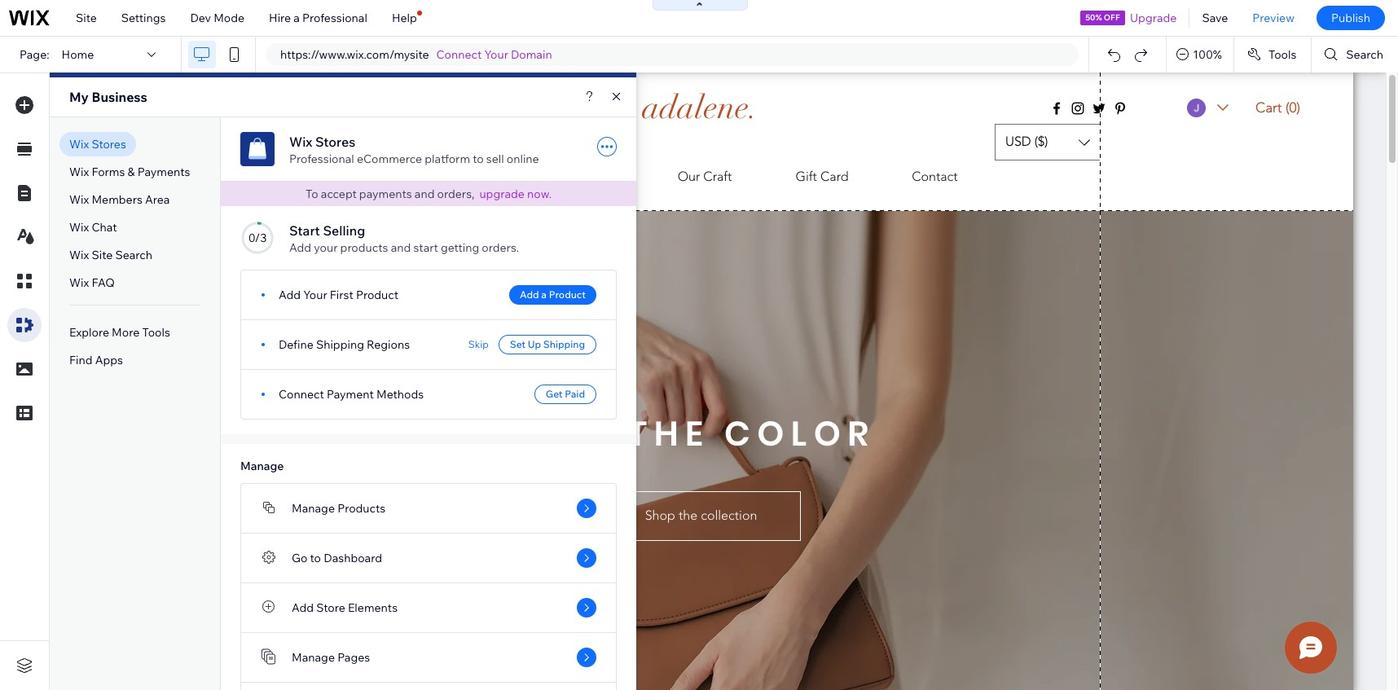 Task type: locate. For each thing, give the bounding box(es) containing it.
wix left faq
[[69, 275, 89, 290]]

to left sell
[[473, 152, 484, 166]]

your
[[485, 47, 509, 62], [303, 288, 327, 302]]

define
[[279, 337, 314, 352]]

dev
[[190, 11, 211, 25]]

online
[[507, 152, 539, 166]]

search down chat
[[115, 248, 152, 262]]

1 horizontal spatial tools
[[1269, 47, 1297, 62]]

payments
[[138, 165, 190, 179]]

platform
[[425, 152, 470, 166]]

shipping right "define"
[[316, 337, 364, 352]]

my
[[69, 89, 89, 105]]

wix for wix forms & payments
[[69, 165, 89, 179]]

home
[[62, 47, 94, 62]]

1 vertical spatial connect
[[279, 387, 324, 402]]

wix left forms
[[69, 165, 89, 179]]

search down publish button
[[1347, 47, 1384, 62]]

add your first product
[[279, 288, 399, 302]]

1 vertical spatial your
[[303, 288, 327, 302]]

site up faq
[[92, 248, 113, 262]]

define shipping regions
[[279, 337, 410, 352]]

and inside start selling add your products and start getting orders.
[[391, 240, 411, 255]]

regions
[[367, 337, 410, 352]]

site up home
[[76, 11, 97, 25]]

0 vertical spatial manage
[[240, 459, 284, 474]]

now.
[[527, 187, 552, 201]]

get
[[546, 388, 563, 400]]

professional up https://www.wix.com/mysite in the top left of the page
[[302, 11, 367, 25]]

1 horizontal spatial search
[[1347, 47, 1384, 62]]

my business
[[69, 89, 147, 105]]

save
[[1203, 11, 1229, 25]]

professional inside wix stores professional ecommerce platform to sell online
[[289, 152, 354, 166]]

stores
[[315, 134, 355, 150], [92, 137, 126, 152]]

100%
[[1193, 47, 1222, 62]]

0 vertical spatial to
[[473, 152, 484, 166]]

and left start
[[391, 240, 411, 255]]

wix members area
[[69, 192, 170, 207]]

payment
[[327, 387, 374, 402]]

0 vertical spatial tools
[[1269, 47, 1297, 62]]

1 horizontal spatial and
[[415, 187, 435, 201]]

search
[[1347, 47, 1384, 62], [115, 248, 152, 262]]

stores up accept
[[315, 134, 355, 150]]

product
[[356, 288, 399, 302], [549, 289, 586, 301]]

add up "define"
[[279, 288, 301, 302]]

manage products
[[292, 501, 386, 516]]

2 vertical spatial manage
[[292, 650, 335, 665]]

manage
[[240, 459, 284, 474], [292, 501, 335, 516], [292, 650, 335, 665]]

stores for wix stores
[[92, 137, 126, 152]]

0 horizontal spatial search
[[115, 248, 152, 262]]

site
[[76, 11, 97, 25], [92, 248, 113, 262]]

0 horizontal spatial stores
[[92, 137, 126, 152]]

wix down my
[[69, 137, 89, 152]]

professional up the to
[[289, 152, 354, 166]]

manage for manage products
[[292, 501, 335, 516]]

preview button
[[1241, 0, 1307, 36]]

1 horizontal spatial to
[[473, 152, 484, 166]]

faq
[[92, 275, 115, 290]]

1 horizontal spatial product
[[549, 289, 586, 301]]

wix for wix stores professional ecommerce platform to sell online
[[289, 134, 312, 150]]

connect left domain
[[436, 47, 482, 62]]

connect payment methods
[[279, 387, 424, 402]]

1 horizontal spatial a
[[541, 289, 547, 301]]

a up set up shipping
[[541, 289, 547, 301]]

add inside start selling add your products and start getting orders.
[[289, 240, 311, 255]]

0 horizontal spatial to
[[310, 551, 321, 566]]

add for add your first product
[[279, 288, 301, 302]]

accept
[[321, 187, 357, 201]]

tools right 'more'
[[142, 325, 170, 340]]

1 vertical spatial professional
[[289, 152, 354, 166]]

hire a professional
[[269, 11, 367, 25]]

&
[[128, 165, 135, 179]]

upgrade
[[480, 187, 525, 201]]

1 horizontal spatial your
[[485, 47, 509, 62]]

1 vertical spatial and
[[391, 240, 411, 255]]

https://www.wix.com/mysite connect your domain
[[280, 47, 552, 62]]

wix faq
[[69, 275, 115, 290]]

wix up wix faq
[[69, 248, 89, 262]]

paid
[[565, 388, 585, 400]]

a right hire
[[294, 11, 300, 25]]

first
[[330, 288, 354, 302]]

manage for manage
[[240, 459, 284, 474]]

go
[[292, 551, 308, 566]]

search button
[[1312, 37, 1399, 73]]

domain
[[511, 47, 552, 62]]

a
[[294, 11, 300, 25], [541, 289, 547, 301]]

members
[[92, 192, 142, 207]]

a for professional
[[294, 11, 300, 25]]

tools button
[[1235, 37, 1312, 73]]

methods
[[377, 387, 424, 402]]

add up up
[[520, 289, 539, 301]]

tools down preview
[[1269, 47, 1297, 62]]

start
[[414, 240, 438, 255]]

0 vertical spatial a
[[294, 11, 300, 25]]

go to dashboard
[[292, 551, 382, 566]]

stores up forms
[[92, 137, 126, 152]]

0 vertical spatial and
[[415, 187, 435, 201]]

1 vertical spatial a
[[541, 289, 547, 301]]

professional
[[302, 11, 367, 25], [289, 152, 354, 166]]

to
[[473, 152, 484, 166], [310, 551, 321, 566]]

0 vertical spatial professional
[[302, 11, 367, 25]]

connect left payment
[[279, 387, 324, 402]]

0 horizontal spatial tools
[[142, 325, 170, 340]]

wix site search
[[69, 248, 152, 262]]

product up set up shipping
[[549, 289, 586, 301]]

add inside 'add a product' button
[[520, 289, 539, 301]]

and left orders,
[[415, 187, 435, 201]]

professional for a
[[302, 11, 367, 25]]

1 horizontal spatial stores
[[315, 134, 355, 150]]

add left store on the left of page
[[292, 601, 314, 615]]

dashboard
[[324, 551, 382, 566]]

to right go
[[310, 551, 321, 566]]

wix chat
[[69, 220, 117, 235]]

orders,
[[437, 187, 475, 201]]

add a product button
[[509, 285, 597, 305]]

store
[[316, 601, 345, 615]]

1 vertical spatial manage
[[292, 501, 335, 516]]

up
[[528, 338, 541, 350]]

and
[[415, 187, 435, 201], [391, 240, 411, 255]]

wix right wix stores icon on the left of page
[[289, 134, 312, 150]]

product right the first
[[356, 288, 399, 302]]

stores inside wix stores professional ecommerce platform to sell online
[[315, 134, 355, 150]]

a inside button
[[541, 289, 547, 301]]

your left domain
[[485, 47, 509, 62]]

your left the first
[[303, 288, 327, 302]]

1 horizontal spatial shipping
[[543, 338, 585, 350]]

shipping right up
[[543, 338, 585, 350]]

more
[[112, 325, 140, 340]]

0 vertical spatial search
[[1347, 47, 1384, 62]]

wix up wix chat
[[69, 192, 89, 207]]

add a product
[[520, 289, 586, 301]]

wix inside wix stores professional ecommerce platform to sell online
[[289, 134, 312, 150]]

wix
[[289, 134, 312, 150], [69, 137, 89, 152], [69, 165, 89, 179], [69, 192, 89, 207], [69, 220, 89, 235], [69, 248, 89, 262], [69, 275, 89, 290]]

orders.
[[482, 240, 519, 255]]

add down "start"
[[289, 240, 311, 255]]

mode
[[214, 11, 245, 25]]

0 horizontal spatial and
[[391, 240, 411, 255]]

1 horizontal spatial connect
[[436, 47, 482, 62]]

wix left chat
[[69, 220, 89, 235]]

connect
[[436, 47, 482, 62], [279, 387, 324, 402]]

0 vertical spatial site
[[76, 11, 97, 25]]

0 horizontal spatial a
[[294, 11, 300, 25]]



Task type: vqa. For each thing, say whether or not it's contained in the screenshot.
the Skip
yes



Task type: describe. For each thing, give the bounding box(es) containing it.
and inside to accept payments and orders, upgrade now.
[[415, 187, 435, 201]]

wix for wix members area
[[69, 192, 89, 207]]

stores for wix stores professional ecommerce platform to sell online
[[315, 134, 355, 150]]

your
[[314, 240, 338, 255]]

0 vertical spatial your
[[485, 47, 509, 62]]

pages
[[338, 650, 370, 665]]

off
[[1104, 12, 1120, 23]]

wix for wix chat
[[69, 220, 89, 235]]

set up shipping button
[[499, 335, 597, 355]]

1 vertical spatial search
[[115, 248, 152, 262]]

wix stores image
[[240, 132, 275, 166]]

https://www.wix.com/mysite
[[280, 47, 429, 62]]

find apps
[[69, 353, 123, 368]]

set
[[510, 338, 526, 350]]

dev mode
[[190, 11, 245, 25]]

sell
[[486, 152, 504, 166]]

skip button
[[468, 335, 489, 355]]

professional for stores
[[289, 152, 354, 166]]

elements
[[348, 601, 398, 615]]

forms
[[92, 165, 125, 179]]

to
[[306, 187, 318, 201]]

manage pages
[[292, 650, 370, 665]]

wix stores professional ecommerce platform to sell online
[[289, 134, 539, 166]]

ecommerce
[[357, 152, 422, 166]]

help
[[392, 11, 417, 25]]

getting
[[441, 240, 479, 255]]

start
[[289, 223, 320, 239]]

find
[[69, 353, 93, 368]]

apps
[[95, 353, 123, 368]]

manage for manage pages
[[292, 650, 335, 665]]

50%
[[1086, 12, 1102, 23]]

0/3
[[248, 231, 267, 245]]

start selling add your products and start getting orders.
[[289, 223, 519, 255]]

products
[[338, 501, 386, 516]]

add store elements
[[292, 601, 398, 615]]

to accept payments and orders, upgrade now.
[[306, 187, 552, 201]]

add for add store elements
[[292, 601, 314, 615]]

100% button
[[1167, 37, 1234, 73]]

wix for wix faq
[[69, 275, 89, 290]]

explore
[[69, 325, 109, 340]]

1 vertical spatial site
[[92, 248, 113, 262]]

save button
[[1190, 0, 1241, 36]]

0 horizontal spatial your
[[303, 288, 327, 302]]

wix for wix stores
[[69, 137, 89, 152]]

explore more tools
[[69, 325, 170, 340]]

set up shipping
[[510, 338, 585, 350]]

product inside button
[[549, 289, 586, 301]]

to inside wix stores professional ecommerce platform to sell online
[[473, 152, 484, 166]]

skip
[[468, 338, 489, 350]]

wix stores
[[69, 137, 126, 152]]

upgrade
[[1130, 11, 1177, 25]]

wix forms & payments
[[69, 165, 190, 179]]

1 vertical spatial tools
[[142, 325, 170, 340]]

publish button
[[1317, 6, 1386, 30]]

payments
[[359, 187, 412, 201]]

preview
[[1253, 11, 1295, 25]]

get paid
[[546, 388, 585, 400]]

0/3 progress bar
[[240, 221, 275, 255]]

50% off
[[1086, 12, 1120, 23]]

business
[[92, 89, 147, 105]]

wix for wix site search
[[69, 248, 89, 262]]

upgrade now. button
[[480, 187, 552, 201]]

0 horizontal spatial connect
[[279, 387, 324, 402]]

get paid button
[[534, 385, 597, 404]]

a for product
[[541, 289, 547, 301]]

shipping inside button
[[543, 338, 585, 350]]

hire
[[269, 11, 291, 25]]

0 horizontal spatial shipping
[[316, 337, 364, 352]]

area
[[145, 192, 170, 207]]

0 horizontal spatial product
[[356, 288, 399, 302]]

settings
[[121, 11, 166, 25]]

search inside button
[[1347, 47, 1384, 62]]

publish
[[1332, 11, 1371, 25]]

1 vertical spatial to
[[310, 551, 321, 566]]

add for add a product
[[520, 289, 539, 301]]

0 vertical spatial connect
[[436, 47, 482, 62]]

selling
[[323, 223, 365, 239]]

products
[[340, 240, 388, 255]]

chat
[[92, 220, 117, 235]]

tools inside button
[[1269, 47, 1297, 62]]



